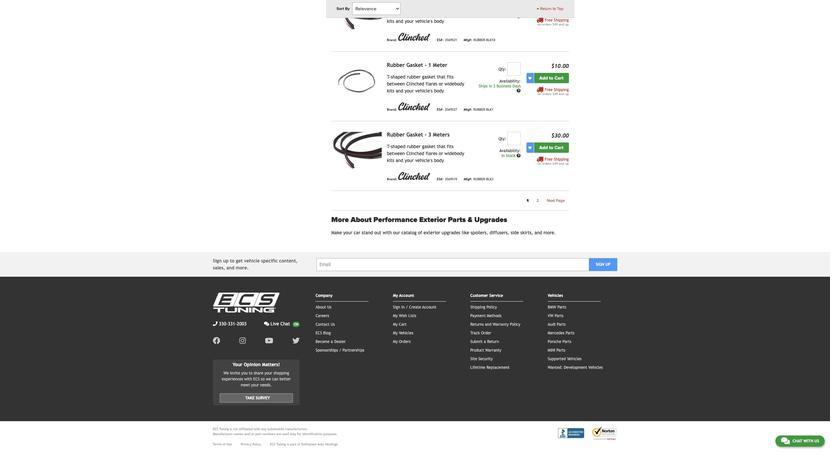 Task type: vqa. For each thing, say whether or not it's contained in the screenshot.
SCHWABEN PROFESSIONAL SCAN TOOLS image
no



Task type: describe. For each thing, give the bounding box(es) containing it.
parts for mercedes parts
[[566, 331, 575, 336]]

with inside we invite you to share your shopping experiences with ecs so we can better meet your needs.
[[244, 377, 252, 382]]

not
[[233, 427, 238, 431]]

a for submit
[[484, 340, 486, 344]]

contact us
[[316, 322, 335, 327]]

es#: 3569527
[[437, 108, 457, 111]]

on for $10.00
[[538, 92, 541, 96]]

sponsorships
[[316, 348, 338, 353]]

shipping up payment at bottom right
[[471, 305, 485, 310]]

customer
[[471, 293, 488, 298]]

or for meter
[[439, 81, 443, 87]]

get
[[236, 258, 243, 264]]

make your car stand out with our catalog of exterior upgrades like spoilers, diffusers, side skirts, and more.
[[331, 230, 556, 235]]

1 horizontal spatial of
[[297, 443, 300, 446]]

mfg#: for meter
[[464, 108, 472, 111]]

availability: for $10.00
[[500, 79, 521, 84]]

- for 3
[[425, 132, 427, 138]]

track
[[471, 331, 480, 336]]

your
[[233, 362, 242, 367]]

cart right caret up image
[[555, 6, 564, 11]]

lists
[[409, 314, 416, 318]]

lifetime
[[471, 365, 485, 370]]

es#3569521 - rubber-blk10 - rubber gasket - 10 meters - t-shaped rubber gasket that fits between clinched flares or widebody kits and your vehicle's body - clinched - audi bmw volkswagen mercedes benz mini porsche image
[[331, 0, 382, 31]]

we
[[223, 371, 229, 376]]

rubber for rubber gasket - 1 meter
[[387, 62, 405, 68]]

contact us link
[[316, 322, 335, 327]]

exterior
[[419, 215, 446, 224]]

$30.00
[[551, 133, 569, 139]]

sign for sign in / create account
[[393, 305, 400, 310]]

2 link
[[533, 196, 543, 205]]

more. inside sign up to get vehicle specific content, sales, and more.
[[236, 265, 249, 271]]

1 body from the top
[[434, 19, 444, 24]]

shaped for rubber gasket - 3 meters
[[391, 144, 406, 149]]

about us
[[316, 305, 332, 310]]

parts for vw parts
[[555, 314, 564, 318]]

is for not
[[230, 427, 232, 431]]

2 horizontal spatial of
[[418, 230, 422, 235]]

2 inside paginated product list navigation navigation
[[537, 198, 539, 203]]

between for rubber gasket - 1 meter
[[387, 81, 405, 87]]

next page link
[[543, 196, 569, 205]]

mercedes parts link
[[548, 331, 575, 336]]

1 brand: from the top
[[387, 38, 397, 42]]

clinched - corporate logo image for 3
[[399, 172, 430, 180]]

0 vertical spatial chat
[[281, 321, 290, 327]]

enthusiast auto holdings link
[[301, 442, 338, 447]]

1 vertical spatial warranty
[[485, 348, 501, 353]]

order
[[481, 331, 491, 336]]

blk1
[[486, 108, 494, 111]]

1 add to cart button from the top
[[534, 3, 569, 14]]

policy for privacy policy
[[252, 443, 261, 446]]

1 that from the top
[[437, 5, 446, 10]]

use
[[227, 443, 232, 446]]

supported vehicles link
[[548, 357, 582, 361]]

1 horizontal spatial about
[[351, 215, 372, 224]]

take survey link
[[220, 393, 293, 403]]

add for $10.00
[[539, 75, 548, 81]]

bmw
[[548, 305, 556, 310]]

3569527
[[445, 108, 457, 111]]

wanted:
[[548, 365, 563, 370]]

product
[[471, 348, 484, 353]]

my for my wish lists
[[393, 314, 398, 318]]

1 es#: from the top
[[437, 38, 444, 42]]

sign for sign up to get vehicle specific content, sales, and more.
[[213, 258, 222, 264]]

live chat link
[[264, 321, 300, 328]]

parts left &
[[448, 215, 466, 224]]

careers
[[316, 314, 329, 318]]

track order
[[471, 331, 491, 336]]

we
[[266, 377, 271, 382]]

can
[[272, 377, 278, 382]]

parts for audi parts
[[557, 322, 566, 327]]

paginated product list navigation navigation
[[331, 196, 569, 205]]

returns
[[471, 322, 484, 327]]

1 flares from the top
[[426, 12, 438, 17]]

vw
[[548, 314, 554, 318]]

1 gasket from the top
[[422, 5, 436, 10]]

sign in / create account link
[[393, 305, 437, 310]]

become a dealer link
[[316, 340, 346, 344]]

like
[[462, 230, 469, 235]]

widebody for rubber gasket - 3 meters
[[445, 151, 464, 156]]

vehicle's for 3
[[415, 158, 433, 163]]

add for $30.00
[[539, 145, 548, 151]]

rubber- for meters
[[474, 177, 486, 181]]

1 shaped from the top
[[391, 5, 406, 10]]

shipping policy link
[[471, 305, 497, 310]]

caret up image
[[537, 7, 539, 11]]

identification
[[302, 432, 323, 436]]

facebook logo image
[[213, 337, 220, 345]]

es#3569527 - rubber-blk1 - rubber gasket - 1 meter - t-shaped rubber gasket that fits between clinched flares or widebody kits and your vehicle's body - clinched - audi bmw volkswagen mercedes benz mini porsche image
[[331, 62, 382, 100]]

2 horizontal spatial policy
[[510, 322, 521, 327]]

es#: 3569519
[[437, 177, 457, 181]]

my vehicles
[[393, 331, 414, 336]]

privacy
[[241, 443, 251, 446]]

1 vertical spatial /
[[339, 348, 341, 353]]

orders for $30.00
[[542, 162, 552, 165]]

body for meters
[[434, 158, 444, 163]]

meters
[[433, 132, 450, 138]]

auto
[[318, 443, 324, 446]]

ecs tuning is not affiliated with any automobile manufacturers. manufacturer names and/or part numbers are used only for identification purposes.
[[213, 427, 338, 436]]

my cart link
[[393, 322, 407, 327]]

add to cart for $30.00
[[539, 145, 564, 151]]

dealer
[[334, 340, 346, 344]]

vw parts link
[[548, 314, 564, 318]]

return to top
[[539, 6, 564, 11]]

sort by
[[337, 6, 350, 11]]

audi parts link
[[548, 322, 566, 327]]

1 add to cart from the top
[[539, 6, 564, 11]]

part inside ecs tuning is not affiliated with any automobile manufacturers. manufacturer names and/or part numbers are used only for identification purposes.
[[255, 432, 262, 436]]

vw parts
[[548, 314, 564, 318]]

brand: for rubber gasket - 3 meters
[[387, 177, 397, 181]]

free for $10.00
[[545, 88, 553, 92]]

shaped for rubber gasket - 1 meter
[[391, 74, 406, 80]]

careers link
[[316, 314, 329, 318]]

1 horizontal spatial more.
[[544, 230, 556, 235]]

1 widebody from the top
[[445, 12, 464, 17]]

1 horizontal spatial return
[[540, 6, 552, 11]]

1 link
[[523, 196, 533, 205]]

out
[[374, 230, 381, 235]]

kits for rubber gasket - 3 meters
[[387, 158, 394, 163]]

2 vertical spatial in
[[402, 305, 405, 310]]

0 horizontal spatial 1
[[428, 62, 431, 68]]

lifetime replacement
[[471, 365, 510, 370]]

availability: for $30.00
[[500, 149, 521, 153]]

1 clinched - corporate logo image from the top
[[399, 33, 430, 41]]

vehicles up wanted: development vehicles
[[567, 357, 582, 361]]

terms of use
[[213, 443, 232, 446]]

vehicles up 'orders'
[[399, 331, 414, 336]]

wanted: development vehicles
[[548, 365, 603, 370]]

question circle image
[[517, 89, 521, 93]]

up inside button
[[606, 262, 611, 267]]

1 vertical spatial account
[[422, 305, 437, 310]]

next page
[[547, 198, 565, 203]]

1 kits from the top
[[387, 19, 394, 24]]

parts for porsche parts
[[563, 340, 572, 344]]

policy for shipping policy
[[487, 305, 497, 310]]

0 vertical spatial warranty
[[493, 322, 509, 327]]

gasket for 3
[[422, 144, 436, 149]]

2003
[[237, 321, 247, 327]]

to inside sign up to get vehicle specific content, sales, and more.
[[230, 258, 235, 264]]

1 free shipping on orders $49 and up from the top
[[538, 18, 569, 26]]

and/or
[[244, 432, 254, 436]]

0 horizontal spatial account
[[399, 293, 414, 298]]

mercedes parts
[[548, 331, 575, 336]]

rubber for rubber gasket - 3 meters
[[387, 132, 405, 138]]

gasket for 1
[[406, 62, 423, 68]]

body for meter
[[434, 88, 444, 94]]

$10.00
[[551, 63, 569, 69]]

terms
[[213, 443, 222, 446]]

bmw parts
[[548, 305, 566, 310]]

better
[[280, 377, 291, 382]]

numbers
[[263, 432, 275, 436]]

1 vertical spatial return
[[487, 340, 499, 344]]

with left our
[[383, 230, 392, 235]]

sign in / create account
[[393, 305, 437, 310]]

we invite you to share your shopping experiences with ecs so we can better meet your needs.
[[222, 371, 291, 388]]

mercedes
[[548, 331, 565, 336]]

1 or from the top
[[439, 12, 443, 17]]

live
[[271, 321, 279, 327]]

rubber gasket - 3 meters link
[[387, 132, 450, 138]]

invite
[[230, 371, 240, 376]]

submit a return
[[471, 340, 499, 344]]

2 in stock from the top
[[502, 154, 517, 158]]

tuning for part
[[276, 443, 286, 446]]

clinched for 3
[[406, 151, 424, 156]]

1 fits from the top
[[447, 5, 454, 10]]

our
[[393, 230, 400, 235]]

porsche parts link
[[548, 340, 572, 344]]

vehicles up bmw parts link
[[548, 293, 563, 298]]

spoilers,
[[471, 230, 488, 235]]

ecs for ecs tuning is not affiliated with any automobile manufacturers. manufacturer names and/or part numbers are used only for identification purposes.
[[213, 427, 218, 431]]

experiences
[[222, 377, 243, 382]]

qty: for $10.00
[[499, 67, 506, 72]]

mini parts
[[548, 348, 566, 353]]

make
[[331, 230, 342, 235]]

to inside we invite you to share your shopping experiences with ecs so we can better meet your needs.
[[249, 371, 253, 376]]

kits for rubber gasket - 1 meter
[[387, 88, 394, 94]]

0 horizontal spatial 2
[[494, 84, 496, 89]]

my cart
[[393, 322, 407, 327]]

my for my vehicles
[[393, 331, 398, 336]]

rubber gasket - 3 meters
[[387, 132, 450, 138]]

1 vertical spatial part
[[290, 443, 296, 446]]

bmw parts link
[[548, 305, 566, 310]]

needs.
[[260, 383, 272, 388]]

instagram logo image
[[239, 337, 246, 345]]

ships in 2 business days
[[479, 84, 521, 89]]

on for $30.00
[[538, 162, 541, 165]]

1 mfg#: from the top
[[464, 38, 472, 42]]

chat inside 'link'
[[793, 439, 803, 443]]

specific
[[261, 258, 278, 264]]

3569519
[[445, 177, 457, 181]]

0 vertical spatial in
[[502, 14, 505, 19]]

1 between from the top
[[387, 12, 405, 17]]



Task type: locate. For each thing, give the bounding box(es) containing it.
0 vertical spatial about
[[351, 215, 372, 224]]

0 horizontal spatial is
[[230, 427, 232, 431]]

that up es#: 3569521
[[437, 5, 446, 10]]

2 rubber from the top
[[387, 132, 405, 138]]

1 horizontal spatial /
[[406, 305, 408, 310]]

3 kits from the top
[[387, 158, 394, 163]]

supported
[[548, 357, 566, 361]]

1 vertical spatial free shipping on orders $49 and up
[[538, 88, 569, 96]]

sign inside "sign up" button
[[596, 262, 604, 267]]

become a dealer
[[316, 340, 346, 344]]

days
[[513, 84, 521, 89]]

comments image
[[264, 322, 269, 326]]

2 vertical spatial widebody
[[445, 151, 464, 156]]

diffusers,
[[490, 230, 509, 235]]

or up es#: 3569521
[[439, 12, 443, 17]]

0 vertical spatial gasket
[[422, 5, 436, 10]]

2 my from the top
[[393, 314, 398, 318]]

free shipping on orders $49 and up down $10.00
[[538, 88, 569, 96]]

2 t- from the top
[[387, 74, 391, 80]]

or down meter
[[439, 81, 443, 87]]

2 kits from the top
[[387, 88, 394, 94]]

- left "3" at right top
[[425, 132, 427, 138]]

clinched - corporate logo image left the es#: 3569519
[[399, 172, 430, 180]]

2 add from the top
[[539, 75, 548, 81]]

customer service
[[471, 293, 503, 298]]

clinched for 1
[[406, 81, 424, 87]]

2 vertical spatial kits
[[387, 158, 394, 163]]

2 a from the left
[[484, 340, 486, 344]]

orders right question circle image
[[542, 92, 552, 96]]

or for meters
[[439, 151, 443, 156]]

3 widebody from the top
[[445, 151, 464, 156]]

2 between from the top
[[387, 81, 405, 87]]

0 vertical spatial 1
[[428, 62, 431, 68]]

mini parts link
[[548, 348, 566, 353]]

1 orders from the top
[[542, 23, 552, 26]]

wanted: development vehicles link
[[548, 365, 603, 370]]

add to cart button
[[534, 3, 569, 14], [534, 73, 569, 83], [534, 143, 569, 153]]

0 vertical spatial rubber-
[[474, 38, 486, 42]]

shipping policy
[[471, 305, 497, 310]]

skirts,
[[521, 230, 533, 235]]

3 t-shaped rubber gasket that fits between clinched flares or widebody kits and your vehicle's body from the top
[[387, 144, 464, 163]]

parts up porsche parts link
[[566, 331, 575, 336]]

0 horizontal spatial part
[[255, 432, 262, 436]]

that for meter
[[437, 74, 446, 80]]

t-shaped rubber gasket that fits between clinched flares or widebody kits and your vehicle's body for 3
[[387, 144, 464, 163]]

returns and warranty policy
[[471, 322, 521, 327]]

0 vertical spatial clinched
[[406, 12, 424, 17]]

stand
[[362, 230, 373, 235]]

is inside ecs tuning is not affiliated with any automobile manufacturers. manufacturer names and/or part numbers are used only for identification purposes.
[[230, 427, 232, 431]]

0 horizontal spatial policy
[[252, 443, 261, 446]]

1 vertical spatial tuning
[[276, 443, 286, 446]]

2 gasket from the top
[[422, 74, 436, 80]]

vehicle's
[[415, 19, 433, 24], [415, 88, 433, 94], [415, 158, 433, 163]]

mfg#: right 3569519
[[464, 177, 472, 181]]

2 vertical spatial mfg#:
[[464, 177, 472, 181]]

flares for 1
[[426, 81, 438, 87]]

0 vertical spatial us
[[327, 305, 332, 310]]

1 vertical spatial t-shaped rubber gasket that fits between clinched flares or widebody kits and your vehicle's body
[[387, 74, 464, 94]]

cart down $10.00
[[555, 75, 564, 81]]

2 vertical spatial us
[[815, 439, 819, 443]]

shipping down top
[[554, 18, 569, 23]]

$49 for $30.00
[[553, 162, 558, 165]]

3 on from the top
[[538, 162, 541, 165]]

/ left create
[[406, 305, 408, 310]]

0 vertical spatial question circle image
[[517, 15, 521, 19]]

0 vertical spatial orders
[[542, 23, 552, 26]]

rubber- down "ships" at the right top
[[474, 108, 486, 111]]

parts down porsche parts link
[[557, 348, 566, 353]]

0 horizontal spatial chat
[[281, 321, 290, 327]]

1 horizontal spatial 2
[[537, 198, 539, 203]]

t- for rubber gasket - 1 meter
[[387, 74, 391, 80]]

3 add from the top
[[539, 145, 548, 151]]

1 add from the top
[[539, 6, 548, 11]]

brand: for rubber gasket - 1 meter
[[387, 108, 397, 111]]

1 add to wish list image from the top
[[529, 76, 532, 80]]

body
[[434, 19, 444, 24], [434, 88, 444, 94], [434, 158, 444, 163]]

us right contact
[[331, 322, 335, 327]]

partnerships
[[343, 348, 365, 353]]

0 vertical spatial is
[[230, 427, 232, 431]]

cart down 'wish'
[[399, 322, 407, 327]]

privacy policy link
[[241, 442, 261, 447]]

1 horizontal spatial policy
[[487, 305, 497, 310]]

catalog
[[402, 230, 417, 235]]

None number field
[[508, 0, 521, 6], [508, 62, 521, 76], [508, 132, 521, 145], [508, 0, 521, 6], [508, 62, 521, 76], [508, 132, 521, 145]]

1 t- from the top
[[387, 5, 391, 10]]

add to wish list image for $30.00
[[529, 146, 532, 149]]

3 add to cart from the top
[[539, 145, 564, 151]]

1 t-shaped rubber gasket that fits between clinched flares or widebody kits and your vehicle's body from the top
[[387, 5, 464, 24]]

that for meters
[[437, 144, 446, 149]]

audi
[[548, 322, 556, 327]]

1 vertical spatial that
[[437, 74, 446, 80]]

by
[[345, 6, 350, 11]]

2 right 1 link
[[537, 198, 539, 203]]

warranty down methods
[[493, 322, 509, 327]]

1 vertical spatial qty:
[[499, 137, 506, 141]]

$49 down $30.00
[[553, 162, 558, 165]]

clinched - corporate logo image up rubber gasket - 3 meters link
[[399, 102, 430, 111]]

with inside chat with us 'link'
[[804, 439, 813, 443]]

1 - from the top
[[425, 62, 427, 68]]

1 vertical spatial 2
[[537, 198, 539, 203]]

2 orders from the top
[[542, 92, 552, 96]]

more. right skirts,
[[544, 230, 556, 235]]

add to cart down $10.00
[[539, 75, 564, 81]]

free shipping on orders $49 and up down $30.00
[[538, 157, 569, 165]]

that down meter
[[437, 74, 446, 80]]

with right comments icon
[[804, 439, 813, 443]]

3 orders from the top
[[542, 162, 552, 165]]

3 body from the top
[[434, 158, 444, 163]]

3 or from the top
[[439, 151, 443, 156]]

ecs for ecs tuning is part of enthusiast auto holdings
[[270, 443, 275, 446]]

my up my wish lists in the bottom of the page
[[393, 293, 398, 298]]

flares down "3" at right top
[[426, 151, 438, 156]]

parts right bmw
[[558, 305, 566, 310]]

0 horizontal spatial of
[[223, 443, 226, 446]]

us inside 'link'
[[815, 439, 819, 443]]

any
[[261, 427, 266, 431]]

opinion
[[244, 362, 261, 367]]

1 vertical spatial orders
[[542, 92, 552, 96]]

of right "catalog"
[[418, 230, 422, 235]]

account up sign in / create account
[[399, 293, 414, 298]]

2 clinched from the top
[[406, 81, 424, 87]]

0 vertical spatial shaped
[[391, 5, 406, 10]]

es#: left 3569521
[[437, 38, 444, 42]]

1 vertical spatial clinched
[[406, 81, 424, 87]]

3 free from the top
[[545, 157, 553, 162]]

porsche parts
[[548, 340, 572, 344]]

2 vertical spatial shaped
[[391, 144, 406, 149]]

between for rubber gasket - 3 meters
[[387, 151, 405, 156]]

0 vertical spatial kits
[[387, 19, 394, 24]]

1 in stock from the top
[[502, 14, 517, 19]]

0 vertical spatial return
[[540, 6, 552, 11]]

1 vertical spatial add to cart button
[[534, 73, 569, 83]]

ecs down numbers at the bottom of page
[[270, 443, 275, 446]]

orders down return to top link on the top of page
[[542, 23, 552, 26]]

free down $30.00
[[545, 157, 553, 162]]

tuning up manufacturer
[[219, 427, 229, 431]]

fits up 3569521
[[447, 5, 454, 10]]

es#: for meter
[[437, 108, 444, 111]]

2 on from the top
[[538, 92, 541, 96]]

$49 down $10.00
[[553, 92, 558, 96]]

ecs tuning image
[[213, 293, 279, 313]]

names
[[234, 432, 243, 436]]

2 $49 from the top
[[553, 92, 558, 96]]

widebody down meters
[[445, 151, 464, 156]]

shipping
[[554, 18, 569, 23], [554, 88, 569, 92], [554, 157, 569, 162], [471, 305, 485, 310]]

vehicles right development
[[589, 365, 603, 370]]

3 $49 from the top
[[553, 162, 558, 165]]

es#3569519 - rubber-blk3 - rubber gasket - 3 meters - t-shaped rubber gasket that fits between clinched flares or widebody kits and your vehicle's body - clinched - audi bmw volkswagen mercedes benz mini porsche image
[[331, 132, 382, 170]]

0 vertical spatial -
[[425, 62, 427, 68]]

shipping down $30.00
[[554, 157, 569, 162]]

development
[[564, 365, 587, 370]]

of left 'enthusiast'
[[297, 443, 300, 446]]

about up 'car'
[[351, 215, 372, 224]]

1 my from the top
[[393, 293, 398, 298]]

1 qty: from the top
[[499, 67, 506, 72]]

1 vertical spatial about
[[316, 305, 326, 310]]

my up my vehicles link
[[393, 322, 398, 327]]

page
[[556, 198, 565, 203]]

- left meter
[[425, 62, 427, 68]]

return
[[540, 6, 552, 11], [487, 340, 499, 344]]

2 vertical spatial orders
[[542, 162, 552, 165]]

take survey
[[245, 396, 270, 400]]

chat right live
[[281, 321, 290, 327]]

with up meet
[[244, 377, 252, 382]]

2 availability: from the top
[[500, 149, 521, 153]]

1 on from the top
[[538, 23, 541, 26]]

2 vertical spatial rubber
[[407, 144, 421, 149]]

my wish lists
[[393, 314, 416, 318]]

add to cart down $30.00
[[539, 145, 564, 151]]

on
[[538, 23, 541, 26], [538, 92, 541, 96], [538, 162, 541, 165]]

product warranty link
[[471, 348, 501, 353]]

0 vertical spatial widebody
[[445, 12, 464, 17]]

3 flares from the top
[[426, 151, 438, 156]]

1 rubber from the top
[[387, 62, 405, 68]]

phone image
[[213, 322, 218, 326]]

add to cart for $10.00
[[539, 75, 564, 81]]

1 vertical spatial in stock
[[502, 154, 517, 158]]

us up "careers" link
[[327, 305, 332, 310]]

us right comments icon
[[815, 439, 819, 443]]

2 vertical spatial flares
[[426, 151, 438, 156]]

4 my from the top
[[393, 331, 398, 336]]

parts for bmw parts
[[558, 305, 566, 310]]

tuning inside ecs tuning is not affiliated with any automobile manufacturers. manufacturer names and/or part numbers are used only for identification purposes.
[[219, 427, 229, 431]]

add to cart button for $30.00
[[534, 143, 569, 153]]

2 fits from the top
[[447, 74, 454, 80]]

1 vertical spatial es#:
[[437, 108, 444, 111]]

cart down $30.00
[[555, 145, 564, 151]]

0 vertical spatial between
[[387, 12, 405, 17]]

es#: for meters
[[437, 177, 444, 181]]

part
[[255, 432, 262, 436], [290, 443, 296, 446]]

1 vertical spatial between
[[387, 81, 405, 87]]

with inside ecs tuning is not affiliated with any automobile manufacturers. manufacturer names and/or part numbers are used only for identification purposes.
[[254, 427, 260, 431]]

0 vertical spatial vehicle's
[[415, 19, 433, 24]]

free for $30.00
[[545, 157, 553, 162]]

1 vertical spatial kits
[[387, 88, 394, 94]]

0 vertical spatial flares
[[426, 12, 438, 17]]

matters!
[[262, 362, 280, 367]]

body up es#: 3569521
[[434, 19, 444, 24]]

0 vertical spatial add to cart button
[[534, 3, 569, 14]]

sign for sign up
[[596, 262, 604, 267]]

mfg#: right 3569527
[[464, 108, 472, 111]]

become
[[316, 340, 330, 344]]

3 vehicle's from the top
[[415, 158, 433, 163]]

between
[[387, 12, 405, 17], [387, 81, 405, 87], [387, 151, 405, 156]]

widebody for rubber gasket - 1 meter
[[445, 81, 464, 87]]

0 vertical spatial rubber
[[387, 62, 405, 68]]

about up careers
[[316, 305, 326, 310]]

1 $49 from the top
[[553, 23, 558, 26]]

0 vertical spatial account
[[399, 293, 414, 298]]

ecs inside we invite you to share your shopping experiences with ecs so we can better meet your needs.
[[253, 377, 260, 382]]

0 horizontal spatial about
[[316, 305, 326, 310]]

orders for $10.00
[[542, 92, 552, 96]]

1 horizontal spatial tuning
[[276, 443, 286, 446]]

t-
[[387, 5, 391, 10], [387, 74, 391, 80], [387, 144, 391, 149]]

Email email field
[[317, 258, 589, 271]]

tuning down are
[[276, 443, 286, 446]]

or
[[439, 12, 443, 17], [439, 81, 443, 87], [439, 151, 443, 156]]

clinched - corporate logo image
[[399, 33, 430, 41], [399, 102, 430, 111], [399, 172, 430, 180]]

in
[[489, 84, 492, 89]]

warranty up security
[[485, 348, 501, 353]]

my down my cart at the left of page
[[393, 331, 398, 336]]

free shipping on orders $49 and up for $30.00
[[538, 157, 569, 165]]

stock
[[506, 14, 516, 19], [506, 154, 516, 158]]

sign inside sign up to get vehicle specific content, sales, and more.
[[213, 258, 222, 264]]

or down meters
[[439, 151, 443, 156]]

sign
[[213, 258, 222, 264], [596, 262, 604, 267], [393, 305, 400, 310]]

a for become
[[331, 340, 333, 344]]

sponsorships / partnerships
[[316, 348, 365, 353]]

and inside sign up to get vehicle specific content, sales, and more.
[[227, 265, 234, 271]]

2 es#: from the top
[[437, 108, 444, 111]]

0 vertical spatial clinched - corporate logo image
[[399, 33, 430, 41]]

3 my from the top
[[393, 322, 398, 327]]

2 vertical spatial add to cart
[[539, 145, 564, 151]]

is for part
[[287, 443, 289, 446]]

kits
[[387, 19, 394, 24], [387, 88, 394, 94], [387, 158, 394, 163]]

rubber for 3
[[407, 144, 421, 149]]

flares for 3
[[426, 151, 438, 156]]

3 gasket from the top
[[422, 144, 436, 149]]

0 vertical spatial 2
[[494, 84, 496, 89]]

youtube logo image
[[265, 337, 273, 345]]

up
[[565, 23, 569, 26], [565, 92, 569, 96], [565, 162, 569, 165], [223, 258, 229, 264], [606, 262, 611, 267]]

my account
[[393, 293, 414, 298]]

my for my orders
[[393, 340, 398, 344]]

2 vertical spatial vehicle's
[[415, 158, 433, 163]]

upgrades
[[474, 215, 507, 224]]

rubber gasket - 1 meter link
[[387, 62, 447, 68]]

gasket
[[406, 62, 423, 68], [406, 132, 423, 138]]

orders
[[542, 23, 552, 26], [542, 92, 552, 96], [542, 162, 552, 165]]

rubber- right 3569521
[[474, 38, 486, 42]]

gasket left "3" at right top
[[406, 132, 423, 138]]

chat right comments icon
[[793, 439, 803, 443]]

my for my cart
[[393, 322, 398, 327]]

comments image
[[781, 437, 790, 445]]

is down used
[[287, 443, 289, 446]]

0 vertical spatial t-
[[387, 5, 391, 10]]

is left not at the left
[[230, 427, 232, 431]]

free shipping on orders $49 and up for $10.00
[[538, 88, 569, 96]]

2 - from the top
[[425, 132, 427, 138]]

2 vertical spatial rubber-
[[474, 177, 486, 181]]

body up the es#: 3569519
[[434, 158, 444, 163]]

1 vertical spatial add to wish list image
[[529, 146, 532, 149]]

1 horizontal spatial account
[[422, 305, 437, 310]]

1 horizontal spatial is
[[287, 443, 289, 446]]

1 left meter
[[428, 62, 431, 68]]

flares up es#: 3569521
[[426, 12, 438, 17]]

a left dealer on the bottom of the page
[[331, 340, 333, 344]]

free shipping on orders $49 and up down return to top
[[538, 18, 569, 26]]

$49 for $10.00
[[553, 92, 558, 96]]

clinched - corporate logo image up rubber gasket - 1 meter
[[399, 33, 430, 41]]

3 that from the top
[[437, 144, 446, 149]]

2 brand: from the top
[[387, 108, 397, 111]]

2 flares from the top
[[426, 81, 438, 87]]

account
[[399, 293, 414, 298], [422, 305, 437, 310]]

gasket for 1
[[422, 74, 436, 80]]

1 vertical spatial rubber
[[387, 132, 405, 138]]

us for contact us
[[331, 322, 335, 327]]

3 fits from the top
[[447, 144, 454, 149]]

my orders
[[393, 340, 411, 344]]

es#: left 3569519
[[437, 177, 444, 181]]

1 vertical spatial mfg#:
[[464, 108, 472, 111]]

5 my from the top
[[393, 340, 398, 344]]

1 vertical spatial in
[[502, 154, 505, 158]]

2 vertical spatial or
[[439, 151, 443, 156]]

1 vertical spatial chat
[[793, 439, 803, 443]]

clinched - corporate logo image for 1
[[399, 102, 430, 111]]

fits for rubber gasket - 1 meter
[[447, 74, 454, 80]]

2 free from the top
[[545, 88, 553, 92]]

1 vertical spatial vehicle's
[[415, 88, 433, 94]]

mfg#: rubber-blk10
[[464, 38, 495, 42]]

my
[[393, 293, 398, 298], [393, 314, 398, 318], [393, 322, 398, 327], [393, 331, 398, 336], [393, 340, 398, 344]]

0 vertical spatial es#:
[[437, 38, 444, 42]]

of left use
[[223, 443, 226, 446]]

meet
[[241, 383, 250, 388]]

my for my account
[[393, 293, 398, 298]]

3 free shipping on orders $49 and up from the top
[[538, 157, 569, 165]]

2 vertical spatial body
[[434, 158, 444, 163]]

3 rubber from the top
[[407, 144, 421, 149]]

ships
[[479, 84, 488, 89]]

service
[[489, 293, 503, 298]]

porsche
[[548, 340, 562, 344]]

2 qty: from the top
[[499, 137, 506, 141]]

0 vertical spatial more.
[[544, 230, 556, 235]]

1 horizontal spatial a
[[484, 340, 486, 344]]

question circle image
[[517, 15, 521, 19], [517, 154, 521, 158]]

2 gasket from the top
[[406, 132, 423, 138]]

1 vertical spatial add to cart
[[539, 75, 564, 81]]

1 free from the top
[[545, 18, 553, 23]]

0 vertical spatial availability:
[[500, 79, 521, 84]]

my wish lists link
[[393, 314, 416, 318]]

vehicle's for 1
[[415, 88, 433, 94]]

1 a from the left
[[331, 340, 333, 344]]

2 rubber- from the top
[[474, 108, 486, 111]]

2 vertical spatial add to cart button
[[534, 143, 569, 153]]

1 stock from the top
[[506, 14, 516, 19]]

1 question circle image from the top
[[517, 15, 521, 19]]

a
[[331, 340, 333, 344], [484, 340, 486, 344]]

widebody down meter
[[445, 81, 464, 87]]

2 t-shaped rubber gasket that fits between clinched flares or widebody kits and your vehicle's body from the top
[[387, 74, 464, 94]]

fits for rubber gasket - 3 meters
[[447, 144, 454, 149]]

us
[[327, 305, 332, 310], [331, 322, 335, 327], [815, 439, 819, 443]]

parts down mercedes parts link
[[563, 340, 572, 344]]

return right caret up image
[[540, 6, 552, 11]]

orders down $30.00
[[542, 162, 552, 165]]

1 vertical spatial us
[[331, 322, 335, 327]]

tuning
[[219, 427, 229, 431], [276, 443, 286, 446]]

3 clinched - corporate logo image from the top
[[399, 172, 430, 180]]

3 brand: from the top
[[387, 177, 397, 181]]

rubber- for meter
[[474, 108, 486, 111]]

parts up mercedes parts link
[[557, 322, 566, 327]]

0 vertical spatial free shipping on orders $49 and up
[[538, 18, 569, 26]]

/
[[406, 305, 408, 310], [339, 348, 341, 353]]

shipping down $10.00
[[554, 88, 569, 92]]

1 left 2 link
[[527, 198, 529, 203]]

2 question circle image from the top
[[517, 154, 521, 158]]

widebody up 3569521
[[445, 12, 464, 17]]

top
[[557, 6, 564, 11]]

qty: for $30.00
[[499, 137, 506, 141]]

1 inside paginated product list navigation navigation
[[527, 198, 529, 203]]

0 vertical spatial $49
[[553, 23, 558, 26]]

blk3
[[486, 177, 494, 181]]

body up es#: 3569527
[[434, 88, 444, 94]]

1 gasket from the top
[[406, 62, 423, 68]]

twitter logo image
[[292, 337, 300, 345]]

sign up button
[[589, 258, 617, 271]]

add to wish list image
[[529, 76, 532, 80], [529, 146, 532, 149]]

business
[[497, 84, 512, 89]]

ecs tuning is part of enthusiast auto holdings
[[270, 443, 338, 446]]

fits down meters
[[447, 144, 454, 149]]

more about performance exterior parts & upgrades
[[331, 215, 507, 224]]

2 rubber from the top
[[407, 74, 421, 80]]

1 horizontal spatial chat
[[793, 439, 803, 443]]

2 shaped from the top
[[391, 74, 406, 80]]

sort
[[337, 6, 344, 11]]

3 between from the top
[[387, 151, 405, 156]]

mfg#: right 3569521
[[464, 38, 472, 42]]

parts for mini parts
[[557, 348, 566, 353]]

0 horizontal spatial a
[[331, 340, 333, 344]]

rubber for 1
[[407, 74, 421, 80]]

/ down dealer on the bottom of the page
[[339, 348, 341, 353]]

are
[[276, 432, 281, 436]]

1 vertical spatial $49
[[553, 92, 558, 96]]

add to wish list image for $10.00
[[529, 76, 532, 80]]

1 vertical spatial free
[[545, 88, 553, 92]]

ecs up manufacturer
[[213, 427, 218, 431]]

ecs inside ecs tuning is not affiliated with any automobile manufacturers. manufacturer names and/or part numbers are used only for identification purposes.
[[213, 427, 218, 431]]

1 vertical spatial t-
[[387, 74, 391, 80]]

add to cart button for $10.00
[[534, 73, 569, 83]]

tuning for not
[[219, 427, 229, 431]]

331-
[[228, 321, 237, 327]]

0 vertical spatial add to cart
[[539, 6, 564, 11]]

1 rubber from the top
[[407, 5, 421, 10]]

1 availability: from the top
[[500, 79, 521, 84]]

1 clinched from the top
[[406, 12, 424, 17]]

2 mfg#: from the top
[[464, 108, 472, 111]]

free down $10.00
[[545, 88, 553, 92]]

2 stock from the top
[[506, 154, 516, 158]]

side
[[511, 230, 519, 235]]

add to cart right caret up image
[[539, 6, 564, 11]]

1 vertical spatial body
[[434, 88, 444, 94]]

a right submit
[[484, 340, 486, 344]]

sign up to get vehicle specific content, sales, and more.
[[213, 258, 298, 271]]

2 add to cart from the top
[[539, 75, 564, 81]]

2 or from the top
[[439, 81, 443, 87]]

2 free shipping on orders $49 and up from the top
[[538, 88, 569, 96]]

0 horizontal spatial tuning
[[219, 427, 229, 431]]

t-shaped rubber gasket that fits between clinched flares or widebody kits and your vehicle's body for 1
[[387, 74, 464, 94]]

up inside sign up to get vehicle specific content, sales, and more.
[[223, 258, 229, 264]]

2 vertical spatial t-shaped rubber gasket that fits between clinched flares or widebody kits and your vehicle's body
[[387, 144, 464, 163]]

us for about us
[[327, 305, 332, 310]]

2 vertical spatial t-
[[387, 144, 391, 149]]

3 es#: from the top
[[437, 177, 444, 181]]

2 vertical spatial es#:
[[437, 177, 444, 181]]

t- for rubber gasket - 3 meters
[[387, 144, 391, 149]]

ecs for ecs blog
[[316, 331, 322, 336]]

1 vehicle's from the top
[[415, 19, 433, 24]]

2 clinched - corporate logo image from the top
[[399, 102, 430, 111]]

1 rubber- from the top
[[474, 38, 486, 42]]

with left any
[[254, 427, 260, 431]]

2 widebody from the top
[[445, 81, 464, 87]]

free down return to top link on the top of page
[[545, 18, 553, 23]]

3 clinched from the top
[[406, 151, 424, 156]]

my left 'wish'
[[393, 314, 398, 318]]

mfg#:
[[464, 38, 472, 42], [464, 108, 472, 111], [464, 177, 472, 181]]

return down order
[[487, 340, 499, 344]]

mfg#: for meters
[[464, 177, 472, 181]]

2 right in
[[494, 84, 496, 89]]

more. down get
[[236, 265, 249, 271]]

2 add to cart button from the top
[[534, 73, 569, 83]]

fits down meter
[[447, 74, 454, 80]]

0 vertical spatial t-shaped rubber gasket that fits between clinched flares or widebody kits and your vehicle's body
[[387, 5, 464, 24]]

0 horizontal spatial more.
[[236, 265, 249, 271]]

in
[[502, 14, 505, 19], [502, 154, 505, 158], [402, 305, 405, 310]]

2 that from the top
[[437, 74, 446, 80]]

gasket left meter
[[406, 62, 423, 68]]

0 horizontal spatial /
[[339, 348, 341, 353]]

site
[[471, 357, 477, 361]]

es#: 3569521
[[437, 38, 457, 42]]

2 vehicle's from the top
[[415, 88, 433, 94]]

1 vertical spatial clinched - corporate logo image
[[399, 102, 430, 111]]

create
[[409, 305, 421, 310]]

chat with us link
[[776, 436, 825, 447]]

gasket for 3
[[406, 132, 423, 138]]

- for 1
[[425, 62, 427, 68]]

that down meters
[[437, 144, 446, 149]]

1 vertical spatial on
[[538, 92, 541, 96]]

0 vertical spatial fits
[[447, 5, 454, 10]]

1 vertical spatial more.
[[236, 265, 249, 271]]

2 body from the top
[[434, 88, 444, 94]]



